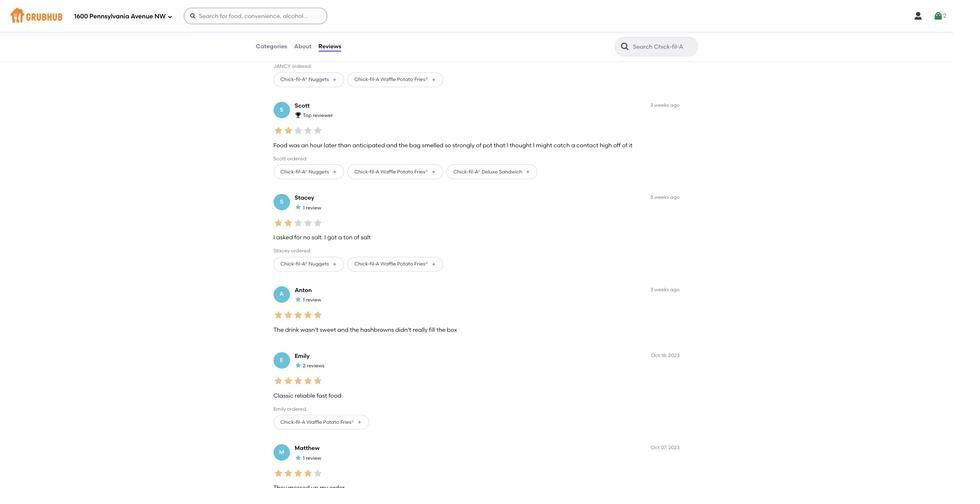 Task type: locate. For each thing, give the bounding box(es) containing it.
chick-fil-a waffle potato fries® button down salt
[[348, 257, 443, 272]]

2 3 from the top
[[651, 195, 654, 200]]

1 review for too
[[303, 20, 321, 26]]

0 vertical spatial chick-fil-a® nuggets button
[[274, 72, 344, 87]]

2 horizontal spatial the
[[437, 327, 446, 334]]

1 vertical spatial a
[[338, 234, 342, 241]]

0 horizontal spatial the
[[350, 327, 359, 334]]

2023 right 18, at the bottom right
[[669, 353, 680, 359]]

3 1 review from the top
[[303, 298, 321, 303]]

was left too
[[299, 50, 311, 57]]

2 reviews
[[303, 364, 325, 369]]

review up "about"
[[306, 20, 321, 26]]

chick-fil-a waffle potato fries® down to
[[355, 77, 428, 82]]

a® down scott ordered:
[[302, 169, 308, 175]]

2023 right 07,
[[669, 446, 680, 451]]

0 vertical spatial the
[[274, 50, 284, 57]]

2 vertical spatial nuggets
[[309, 262, 329, 267]]

1 for s
[[303, 205, 305, 211]]

stacey for stacey ordered:
[[274, 248, 290, 254]]

1 vertical spatial s
[[280, 199, 283, 206]]

review
[[306, 20, 321, 26], [306, 205, 321, 211], [306, 298, 321, 303], [306, 456, 321, 462]]

chick-fil-a® nuggets button
[[274, 72, 344, 87], [274, 165, 344, 180], [274, 257, 344, 272]]

1 vertical spatial 3 weeks ago
[[651, 195, 680, 200]]

jancy right j
[[295, 10, 315, 17]]

jancy ordered:
[[274, 64, 312, 69]]

0 vertical spatial ago
[[671, 102, 680, 108]]

so
[[445, 142, 451, 149]]

fil-
[[296, 77, 302, 82], [370, 77, 376, 82], [296, 169, 302, 175], [370, 169, 376, 175], [469, 169, 475, 175], [296, 262, 302, 267], [370, 262, 376, 267], [296, 420, 302, 426]]

nuggets
[[309, 77, 329, 82], [309, 169, 329, 175], [309, 262, 329, 267]]

2 chick-fil-a® nuggets button from the top
[[274, 165, 344, 180]]

food was an hour later than anticipated and the bag smelled so strongly of pot that i thought i might catch a contact high off of it
[[274, 142, 633, 149]]

ago
[[671, 102, 680, 108], [671, 195, 680, 200], [671, 287, 680, 293]]

jancy
[[295, 10, 315, 17], [274, 64, 291, 69]]

1 nuggets from the top
[[309, 77, 329, 82]]

emily
[[295, 353, 310, 360], [274, 407, 286, 413]]

the left drink
[[274, 327, 284, 334]]

0 vertical spatial oct
[[651, 353, 660, 359]]

0 vertical spatial emily
[[295, 353, 310, 360]]

an
[[301, 142, 309, 149]]

a® down jancy ordered:
[[302, 77, 308, 82]]

1 horizontal spatial food
[[329, 393, 342, 400]]

2 vertical spatial chick-fil-a® nuggets
[[281, 262, 329, 267]]

1 oct from the top
[[651, 353, 660, 359]]

ordered: down reliable
[[287, 407, 307, 413]]

3 chick-fil-a® nuggets button from the top
[[274, 257, 344, 272]]

3 for so
[[651, 102, 654, 108]]

2 svg image from the left
[[934, 11, 944, 21]]

0 horizontal spatial scott
[[274, 156, 286, 162]]

1 for m
[[303, 456, 305, 462]]

review for too
[[306, 20, 321, 26]]

1 down anton
[[303, 298, 305, 303]]

ordered: down an
[[287, 156, 308, 162]]

1 horizontal spatial svg image
[[934, 11, 944, 21]]

chick-fil-a waffle potato fries® button down fast
[[274, 416, 369, 430]]

it right trash
[[415, 50, 418, 57]]

2 3 weeks ago from the top
[[651, 195, 680, 200]]

was
[[299, 50, 311, 57], [289, 142, 300, 149]]

3 review from the top
[[306, 298, 321, 303]]

0 vertical spatial stacey
[[295, 195, 314, 202]]

and left bag
[[387, 142, 398, 149]]

i asked for no salt. i got a ton of salt
[[274, 234, 371, 241]]

chick-fil-a® nuggets button for stacey
[[274, 257, 344, 272]]

chick-fil-a waffle potato fries® button for salt
[[348, 257, 443, 272]]

nuggets down too
[[309, 77, 329, 82]]

emily up 2 reviews
[[295, 353, 310, 360]]

3 weeks from the top
[[655, 287, 669, 293]]

fil- for smelled 'chick-fil-a waffle potato fries®' button
[[370, 169, 376, 175]]

3 ago from the top
[[671, 287, 680, 293]]

1 weeks from the top
[[655, 102, 669, 108]]

ordered: down the for
[[291, 248, 311, 254]]

3 1 from the top
[[303, 298, 305, 303]]

0 horizontal spatial jancy
[[274, 64, 291, 69]]

a right catch
[[572, 142, 575, 149]]

1 1 from the top
[[303, 20, 305, 26]]

s
[[280, 106, 283, 113], [280, 199, 283, 206]]

anticipated
[[353, 142, 385, 149]]

1 vertical spatial 2
[[303, 364, 306, 369]]

fil- down eat
[[370, 77, 376, 82]]

svg image inside 2 button
[[934, 11, 944, 21]]

was left an
[[289, 142, 300, 149]]

hashbrowns
[[361, 327, 394, 334]]

1 horizontal spatial jancy
[[295, 10, 315, 17]]

0 vertical spatial s
[[280, 106, 283, 113]]

0 vertical spatial 3 weeks ago
[[651, 102, 680, 108]]

0 vertical spatial was
[[299, 50, 311, 57]]

1 2023 from the top
[[669, 353, 680, 359]]

3 for box
[[651, 287, 654, 293]]

fil- down stacey ordered:
[[296, 262, 302, 267]]

the
[[274, 50, 284, 57], [274, 327, 284, 334]]

weeks
[[655, 102, 669, 108], [655, 195, 669, 200], [655, 287, 669, 293]]

too
[[312, 50, 321, 57]]

wasn't
[[301, 327, 319, 334]]

1 review up salt.
[[303, 205, 321, 211]]

food right fast
[[329, 393, 342, 400]]

the for the drink wasn't sweet and the hashbrowns didn't really fill the box
[[274, 327, 284, 334]]

a for ton
[[376, 262, 380, 267]]

scott up trophy icon
[[295, 102, 310, 109]]

fil- down salt
[[370, 262, 376, 267]]

1 vertical spatial scott
[[274, 156, 286, 162]]

chick-fil-a® deluxe sandwich
[[454, 169, 523, 175]]

0 vertical spatial 2023
[[669, 353, 680, 359]]

a® for the food was too salty i couldn't eat it had to trash it
[[302, 77, 308, 82]]

2 vertical spatial ago
[[671, 287, 680, 293]]

2 2023 from the top
[[669, 446, 680, 451]]

1 vertical spatial chick-fil-a® nuggets button
[[274, 165, 344, 180]]

the
[[399, 142, 408, 149], [350, 327, 359, 334], [437, 327, 446, 334]]

scott for scott
[[295, 102, 310, 109]]

avenue
[[131, 13, 153, 20]]

it right 'off'
[[629, 142, 633, 149]]

1 review
[[303, 20, 321, 26], [303, 205, 321, 211], [303, 298, 321, 303], [303, 456, 321, 462]]

fil- inside chick-fil-a® deluxe sandwich button
[[469, 169, 475, 175]]

waffle for of
[[381, 262, 396, 267]]

fil- down emily  ordered:
[[296, 420, 302, 426]]

fries®
[[415, 77, 428, 82], [415, 169, 428, 175], [415, 262, 428, 267], [341, 420, 354, 426]]

0 horizontal spatial it
[[375, 50, 378, 57]]

chick-fil-a waffle potato fries® button down to
[[348, 72, 443, 87]]

1 right j
[[303, 20, 305, 26]]

fil- left deluxe
[[469, 169, 475, 175]]

potato for smelled
[[397, 169, 413, 175]]

1 vertical spatial weeks
[[655, 195, 669, 200]]

1 vertical spatial ago
[[671, 195, 680, 200]]

fil- for salt 'chick-fil-a waffle potato fries®' button
[[370, 262, 376, 267]]

1 horizontal spatial stacey
[[295, 195, 314, 202]]

3 nuggets from the top
[[309, 262, 329, 267]]

a
[[376, 77, 380, 82], [376, 169, 380, 175], [376, 262, 380, 267], [280, 291, 284, 298], [302, 420, 306, 426]]

fil- down jancy ordered:
[[296, 77, 302, 82]]

0 horizontal spatial stacey
[[274, 248, 290, 254]]

0 horizontal spatial and
[[338, 327, 349, 334]]

svg image
[[914, 11, 924, 21], [934, 11, 944, 21]]

scott down food
[[274, 156, 286, 162]]

waffle
[[381, 77, 396, 82], [381, 169, 396, 175], [381, 262, 396, 267], [307, 420, 322, 426]]

chick-fil-a waffle potato fries® down salt
[[355, 262, 428, 267]]

4 1 review from the top
[[303, 456, 321, 462]]

contact
[[577, 142, 599, 149]]

potato
[[397, 77, 413, 82], [397, 169, 413, 175], [397, 262, 413, 267], [323, 420, 339, 426]]

1 1 review from the top
[[303, 20, 321, 26]]

2 1 review from the top
[[303, 205, 321, 211]]

1 3 from the top
[[651, 102, 654, 108]]

chick-fil-a® nuggets button for scott
[[274, 165, 344, 180]]

1 vertical spatial 3
[[651, 195, 654, 200]]

2 vertical spatial weeks
[[655, 287, 669, 293]]

4 1 from the top
[[303, 456, 305, 462]]

review down anton
[[306, 298, 321, 303]]

potato for salt
[[397, 262, 413, 267]]

the up jancy ordered:
[[274, 50, 284, 57]]

2 vertical spatial 3
[[651, 287, 654, 293]]

salty
[[323, 50, 336, 57]]

later
[[324, 142, 337, 149]]

ton
[[343, 234, 353, 241]]

scott for scott ordered:
[[274, 156, 286, 162]]

1 vertical spatial the
[[274, 327, 284, 334]]

3
[[651, 102, 654, 108], [651, 195, 654, 200], [651, 287, 654, 293]]

might
[[536, 142, 553, 149]]

the left bag
[[399, 142, 408, 149]]

got
[[328, 234, 337, 241]]

2 for 2
[[944, 12, 947, 19]]

0 vertical spatial a
[[572, 142, 575, 149]]

2 1 from the top
[[303, 205, 305, 211]]

1 vertical spatial 2023
[[669, 446, 680, 451]]

2 review from the top
[[306, 205, 321, 211]]

1 review for no
[[303, 205, 321, 211]]

categories
[[256, 43, 287, 50]]

2 button
[[934, 9, 947, 23]]

chick-fil-a waffle potato fries® button for to
[[348, 72, 443, 87]]

chick-fil-a® nuggets button down scott ordered:
[[274, 165, 344, 180]]

chick-fil-a waffle potato fries® for had
[[355, 77, 428, 82]]

i left might
[[533, 142, 535, 149]]

1 vertical spatial nuggets
[[309, 169, 329, 175]]

1 horizontal spatial svg image
[[190, 13, 196, 19]]

review for sweet
[[306, 298, 321, 303]]

2023
[[669, 353, 680, 359], [669, 446, 680, 451]]

of right ton
[[354, 234, 360, 241]]

0 vertical spatial weeks
[[655, 102, 669, 108]]

the for the food was too salty i couldn't eat it had to trash it
[[274, 50, 284, 57]]

star icon image
[[295, 19, 301, 26], [274, 34, 283, 43], [283, 34, 293, 43], [293, 34, 303, 43], [303, 34, 313, 43], [313, 34, 323, 43], [274, 126, 283, 136], [283, 126, 293, 136], [293, 126, 303, 136], [303, 126, 313, 136], [313, 126, 323, 136], [295, 204, 301, 211], [274, 218, 283, 228], [283, 218, 293, 228], [293, 218, 303, 228], [303, 218, 313, 228], [313, 218, 323, 228], [295, 297, 301, 303], [274, 311, 283, 321], [283, 311, 293, 321], [293, 311, 303, 321], [303, 311, 313, 321], [313, 311, 323, 321], [295, 363, 301, 369], [274, 377, 283, 387], [283, 377, 293, 387], [293, 377, 303, 387], [303, 377, 313, 387], [313, 377, 323, 387], [295, 455, 301, 462], [274, 469, 283, 479], [283, 469, 293, 479], [293, 469, 303, 479], [303, 469, 313, 479], [313, 469, 323, 479]]

1 ago from the top
[[671, 102, 680, 108]]

1 vertical spatial oct
[[651, 446, 660, 451]]

food up jancy ordered:
[[285, 50, 298, 57]]

0 vertical spatial jancy
[[295, 10, 315, 17]]

fil- down anticipated
[[370, 169, 376, 175]]

for
[[294, 234, 302, 241]]

deluxe
[[482, 169, 498, 175]]

and right sweet
[[338, 327, 349, 334]]

fil- down scott ordered:
[[296, 169, 302, 175]]

nuggets down salt.
[[309, 262, 329, 267]]

0 vertical spatial 3
[[651, 102, 654, 108]]

0 horizontal spatial emily
[[274, 407, 286, 413]]

stacey down asked
[[274, 248, 290, 254]]

fil- for 'chick-fil-a waffle potato fries®' button underneath fast
[[296, 420, 302, 426]]

2 ago from the top
[[671, 195, 680, 200]]

chick-fil-a waffle potato fries® down anticipated
[[355, 169, 428, 175]]

chick- down emily  ordered:
[[281, 420, 296, 426]]

the left hashbrowns
[[350, 327, 359, 334]]

a
[[572, 142, 575, 149], [338, 234, 342, 241]]

3 3 weeks ago from the top
[[651, 287, 680, 293]]

3 3 from the top
[[651, 287, 654, 293]]

1 review from the top
[[306, 20, 321, 26]]

i
[[337, 50, 338, 57], [507, 142, 508, 149], [533, 142, 535, 149], [274, 234, 275, 241], [325, 234, 326, 241]]

plus icon image inside chick-fil-a® deluxe sandwich button
[[526, 170, 531, 175]]

m
[[279, 450, 284, 457]]

i right salty
[[337, 50, 338, 57]]

and
[[387, 142, 398, 149], [338, 327, 349, 334]]

ordered: down too
[[292, 64, 312, 69]]

s up asked
[[280, 199, 283, 206]]

1 chick-fil-a® nuggets from the top
[[281, 77, 329, 82]]

1 s from the top
[[280, 106, 283, 113]]

a left ton
[[338, 234, 342, 241]]

plus icon image
[[332, 77, 337, 82], [431, 77, 436, 82], [332, 170, 337, 175], [431, 170, 436, 175], [526, 170, 531, 175], [332, 262, 337, 267], [431, 262, 436, 267], [357, 421, 362, 425]]

2
[[944, 12, 947, 19], [303, 364, 306, 369]]

oct for matthew
[[651, 446, 660, 451]]

chick-fil-a waffle potato fries®
[[355, 77, 428, 82], [355, 169, 428, 175], [355, 262, 428, 267], [281, 420, 354, 426]]

about button
[[294, 32, 312, 61]]

0 horizontal spatial 2
[[303, 364, 306, 369]]

3 weeks ago
[[651, 102, 680, 108], [651, 195, 680, 200], [651, 287, 680, 293]]

0 vertical spatial chick-fil-a® nuggets
[[281, 77, 329, 82]]

1 review down the matthew
[[303, 456, 321, 462]]

1 review up "about"
[[303, 20, 321, 26]]

jancy down categories button
[[274, 64, 291, 69]]

2 s from the top
[[280, 199, 283, 206]]

1600
[[74, 13, 88, 20]]

1 3 weeks ago from the top
[[651, 102, 680, 108]]

chick-fil-a® nuggets button down stacey ordered:
[[274, 257, 344, 272]]

chick-fil-a® nuggets down stacey ordered:
[[281, 262, 329, 267]]

2 nuggets from the top
[[309, 169, 329, 175]]

j
[[280, 14, 284, 21]]

2 inside button
[[944, 12, 947, 19]]

1 the from the top
[[274, 50, 284, 57]]

review down the matthew
[[306, 456, 321, 462]]

stacey up no
[[295, 195, 314, 202]]

of left pot at top
[[476, 142, 482, 149]]

1 vertical spatial emily
[[274, 407, 286, 413]]

1600 pennsylvania avenue nw
[[74, 13, 166, 20]]

chick-
[[281, 77, 296, 82], [355, 77, 370, 82], [281, 169, 296, 175], [355, 169, 370, 175], [454, 169, 469, 175], [281, 262, 296, 267], [355, 262, 370, 267], [281, 420, 296, 426]]

a®
[[302, 77, 308, 82], [302, 169, 308, 175], [475, 169, 481, 175], [302, 262, 308, 267]]

of right 'off'
[[622, 142, 628, 149]]

fries® for to
[[415, 77, 428, 82]]

1
[[303, 20, 305, 26], [303, 205, 305, 211], [303, 298, 305, 303], [303, 456, 305, 462]]

stacey for stacey
[[295, 195, 314, 202]]

fast
[[317, 393, 327, 400]]

1 review down anton
[[303, 298, 321, 303]]

chick- down strongly
[[454, 169, 469, 175]]

a® down stacey ordered:
[[302, 262, 308, 267]]

2 vertical spatial 3 weeks ago
[[651, 287, 680, 293]]

1 up no
[[303, 205, 305, 211]]

2 the from the top
[[274, 327, 284, 334]]

0 horizontal spatial svg image
[[914, 11, 924, 21]]

chick-fil-a® deluxe sandwich button
[[447, 165, 538, 180]]

chick-fil-a® nuggets down jancy ordered:
[[281, 77, 329, 82]]

1 horizontal spatial a
[[572, 142, 575, 149]]

oct left 18, at the bottom right
[[651, 353, 660, 359]]

a® left deluxe
[[475, 169, 481, 175]]

reviews
[[319, 43, 341, 50]]

svg image
[[190, 13, 196, 19], [167, 14, 172, 19]]

3 chick-fil-a® nuggets from the top
[[281, 262, 329, 267]]

it right eat
[[375, 50, 378, 57]]

trophy icon image
[[295, 112, 301, 118]]

it
[[375, 50, 378, 57], [415, 50, 418, 57], [629, 142, 633, 149]]

oct 07, 2023
[[651, 446, 680, 451]]

0 vertical spatial nuggets
[[309, 77, 329, 82]]

1 horizontal spatial and
[[387, 142, 398, 149]]

really
[[413, 327, 428, 334]]

the right fill
[[437, 327, 446, 334]]

chick-fil-a® nuggets down scott ordered:
[[281, 169, 329, 175]]

ordered: for asked
[[291, 248, 311, 254]]

oct left 07,
[[651, 446, 660, 451]]

1 vertical spatial stacey
[[274, 248, 290, 254]]

1 for a
[[303, 298, 305, 303]]

chick- inside button
[[454, 169, 469, 175]]

1 horizontal spatial scott
[[295, 102, 310, 109]]

chick-fil-a waffle potato fries® button down bag
[[348, 165, 443, 180]]

of
[[476, 142, 482, 149], [622, 142, 628, 149], [354, 234, 360, 241]]

0 vertical spatial scott
[[295, 102, 310, 109]]

0 vertical spatial 2
[[944, 12, 947, 19]]

3 weeks ago for so
[[651, 102, 680, 108]]

1 horizontal spatial 2
[[944, 12, 947, 19]]

fil- for 3rd chick-fil-a® nuggets button from the bottom
[[296, 77, 302, 82]]

0 horizontal spatial food
[[285, 50, 298, 57]]

thought
[[510, 142, 532, 149]]

chick-fil-a® nuggets button down jancy ordered:
[[274, 72, 344, 87]]

ago for so
[[671, 102, 680, 108]]

chick- down jancy ordered:
[[281, 77, 296, 82]]

2 chick-fil-a® nuggets from the top
[[281, 169, 329, 175]]

1 horizontal spatial emily
[[295, 353, 310, 360]]

0 vertical spatial and
[[387, 142, 398, 149]]

1 down the matthew
[[303, 456, 305, 462]]

classic reliable fast food
[[274, 393, 342, 400]]

1 vertical spatial jancy
[[274, 64, 291, 69]]

potato for to
[[397, 77, 413, 82]]

chick-fil-a waffle potato fries® button
[[348, 72, 443, 87], [348, 165, 443, 180], [348, 257, 443, 272], [274, 416, 369, 430]]

2 for 2 reviews
[[303, 364, 306, 369]]

review up salt.
[[306, 205, 321, 211]]

2 oct from the top
[[651, 446, 660, 451]]

emily down classic
[[274, 407, 286, 413]]

2 vertical spatial chick-fil-a® nuggets button
[[274, 257, 344, 272]]

nuggets down hour
[[309, 169, 329, 175]]

i right that
[[507, 142, 508, 149]]

s left trophy icon
[[280, 106, 283, 113]]

2 weeks from the top
[[655, 195, 669, 200]]

0 horizontal spatial a
[[338, 234, 342, 241]]

top
[[303, 113, 312, 119]]

1 vertical spatial chick-fil-a® nuggets
[[281, 169, 329, 175]]



Task type: vqa. For each thing, say whether or not it's contained in the screenshot.
ice
no



Task type: describe. For each thing, give the bounding box(es) containing it.
drink
[[285, 327, 299, 334]]

emily  ordered:
[[274, 407, 307, 413]]

1 horizontal spatial it
[[415, 50, 418, 57]]

0 horizontal spatial of
[[354, 234, 360, 241]]

categories button
[[256, 32, 288, 61]]

a for the
[[376, 169, 380, 175]]

1 vertical spatial was
[[289, 142, 300, 149]]

i left asked
[[274, 234, 275, 241]]

07,
[[661, 446, 668, 451]]

2 horizontal spatial of
[[622, 142, 628, 149]]

had
[[380, 50, 391, 57]]

1 horizontal spatial of
[[476, 142, 482, 149]]

food
[[274, 142, 288, 149]]

Search for food, convenience, alcohol... search field
[[184, 8, 327, 24]]

chick-fil-a waffle potato fries® button for smelled
[[348, 165, 443, 180]]

Search Chick-fil-A search field
[[633, 43, 695, 51]]

ordered: for food
[[292, 64, 312, 69]]

chick-fil-a waffle potato fries® down fast
[[281, 420, 354, 426]]

nuggets for scott
[[309, 169, 329, 175]]

asked
[[276, 234, 293, 241]]

nw
[[155, 13, 166, 20]]

i left got at the left top of the page
[[325, 234, 326, 241]]

that
[[494, 142, 506, 149]]

fil- for chick-fil-a® nuggets button related to stacey
[[296, 262, 302, 267]]

off
[[614, 142, 621, 149]]

trash
[[399, 50, 413, 57]]

than
[[338, 142, 351, 149]]

fil- for to's 'chick-fil-a waffle potato fries®' button
[[370, 77, 376, 82]]

chick-fil-a® nuggets for scott
[[281, 169, 329, 175]]

a® for food was an hour later than anticipated and the bag smelled so strongly of pot that i thought i might catch a contact high off of it
[[302, 169, 308, 175]]

chick-fil-a waffle potato fries® for bag
[[355, 169, 428, 175]]

search icon image
[[620, 42, 630, 52]]

jancy for jancy
[[295, 10, 315, 17]]

sweet
[[320, 327, 336, 334]]

s for scott
[[280, 106, 283, 113]]

salt
[[361, 234, 371, 241]]

main navigation navigation
[[0, 0, 954, 32]]

reliable
[[295, 393, 316, 400]]

chick-fil-a® nuggets for stacey
[[281, 262, 329, 267]]

fries® for salt
[[415, 262, 428, 267]]

jancy for jancy ordered:
[[274, 64, 291, 69]]

to
[[392, 50, 398, 57]]

scott ordered:
[[274, 156, 308, 162]]

anton
[[295, 287, 312, 294]]

hour
[[310, 142, 323, 149]]

didn't
[[396, 327, 411, 334]]

chick- down eat
[[355, 77, 370, 82]]

no
[[303, 234, 310, 241]]

1 vertical spatial food
[[329, 393, 342, 400]]

stacey ordered:
[[274, 248, 311, 254]]

catch
[[554, 142, 570, 149]]

1 for j
[[303, 20, 305, 26]]

waffle for had
[[381, 77, 396, 82]]

the drink wasn't sweet and the hashbrowns didn't really fill the box
[[274, 327, 457, 334]]

about
[[294, 43, 312, 50]]

s for stacey
[[280, 199, 283, 206]]

smelled
[[422, 142, 444, 149]]

oct 18, 2023
[[651, 353, 680, 359]]

emily for emily  ordered:
[[274, 407, 286, 413]]

high
[[600, 142, 612, 149]]

couldn't
[[340, 50, 362, 57]]

fill
[[429, 327, 435, 334]]

2 horizontal spatial it
[[629, 142, 633, 149]]

nuggets for stacey
[[309, 262, 329, 267]]

bag
[[409, 142, 421, 149]]

chick-fil-a waffle potato fries® for of
[[355, 262, 428, 267]]

chick- down scott ordered:
[[281, 169, 296, 175]]

ordered: for was
[[287, 156, 308, 162]]

1 horizontal spatial the
[[399, 142, 408, 149]]

chick- down anticipated
[[355, 169, 370, 175]]

classic
[[274, 393, 294, 400]]

top reviewer
[[303, 113, 333, 119]]

weeks for so
[[655, 102, 669, 108]]

1 review for sweet
[[303, 298, 321, 303]]

strongly
[[453, 142, 475, 149]]

eat
[[364, 50, 373, 57]]

sandwich
[[499, 169, 523, 175]]

reviewer
[[313, 113, 333, 119]]

3 weeks ago for box
[[651, 287, 680, 293]]

reviews
[[307, 364, 325, 369]]

1 chick-fil-a® nuggets button from the top
[[274, 72, 344, 87]]

reviews button
[[318, 32, 342, 61]]

salt.
[[312, 234, 323, 241]]

ago for box
[[671, 287, 680, 293]]

2023 for emily
[[669, 353, 680, 359]]

fil- for scott chick-fil-a® nuggets button
[[296, 169, 302, 175]]

e
[[280, 357, 283, 364]]

ordered: for reliable
[[287, 407, 307, 413]]

waffle for bag
[[381, 169, 396, 175]]

the food was too salty i couldn't eat it had to trash it
[[274, 50, 418, 57]]

2023 for matthew
[[669, 446, 680, 451]]

4 review from the top
[[306, 456, 321, 462]]

chick- down salt
[[355, 262, 370, 267]]

a for it
[[376, 77, 380, 82]]

box
[[447, 327, 457, 334]]

emily for emily
[[295, 353, 310, 360]]

weeks for box
[[655, 287, 669, 293]]

a® for i asked for no salt. i got a ton of salt
[[302, 262, 308, 267]]

fil- for chick-fil-a® deluxe sandwich button
[[469, 169, 475, 175]]

matthew
[[295, 446, 320, 453]]

review for no
[[306, 205, 321, 211]]

18,
[[662, 353, 668, 359]]

pot
[[483, 142, 493, 149]]

1 vertical spatial and
[[338, 327, 349, 334]]

chick- down stacey ordered:
[[281, 262, 296, 267]]

1 svg image from the left
[[914, 11, 924, 21]]

fries® for smelled
[[415, 169, 428, 175]]

pennsylvania
[[89, 13, 129, 20]]

oct for emily
[[651, 353, 660, 359]]

0 horizontal spatial svg image
[[167, 14, 172, 19]]

0 vertical spatial food
[[285, 50, 298, 57]]



